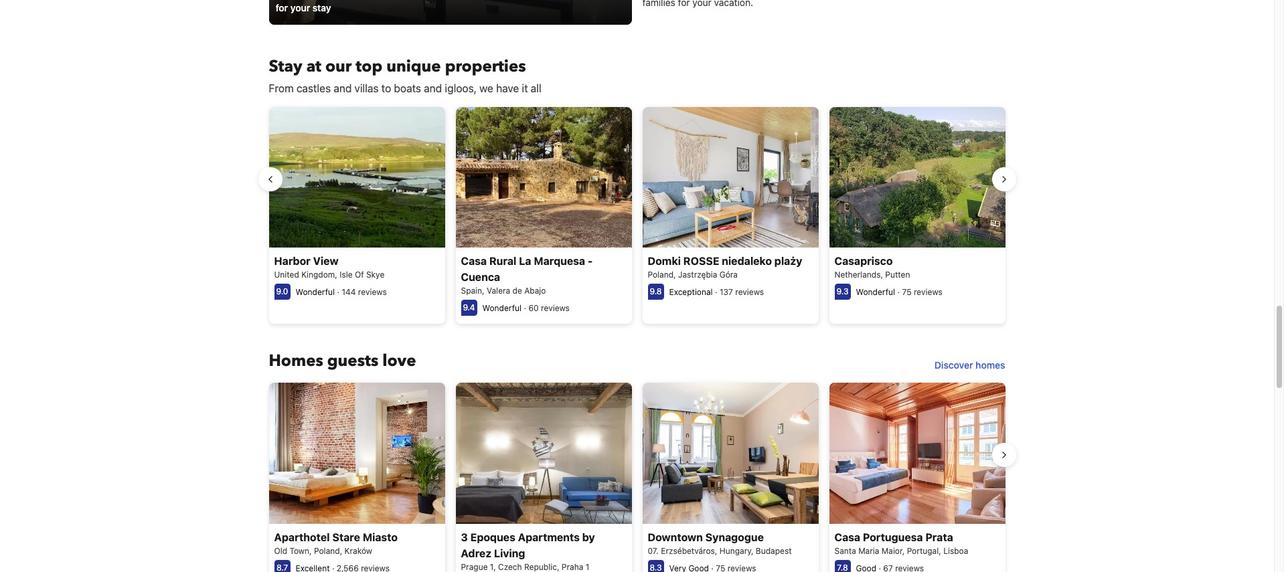 Task type: vqa. For each thing, say whether or not it's contained in the screenshot.


Task type: locate. For each thing, give the bounding box(es) containing it.
· left 137
[[715, 287, 718, 298]]

epoques
[[471, 532, 516, 544]]

2 horizontal spatial wonderful
[[856, 287, 895, 298]]

boats
[[394, 82, 421, 94]]

harbor
[[274, 255, 311, 267]]

reviews right 60
[[541, 304, 570, 314]]

1 horizontal spatial poland,
[[648, 270, 676, 280]]

from
[[269, 82, 294, 94]]

· for rosse
[[715, 287, 718, 298]]

·
[[337, 287, 340, 298], [715, 287, 718, 298], [898, 287, 900, 298], [524, 304, 526, 314]]

wonderful down netherlands,
[[856, 287, 895, 298]]

wonderful element
[[296, 287, 335, 298], [856, 287, 895, 298], [483, 304, 522, 314]]

wonderful element down netherlands,
[[856, 287, 895, 298]]

1
[[586, 562, 590, 572]]

and right boats
[[424, 82, 442, 94]]

2 region from the top
[[258, 378, 1016, 573]]

07.
[[648, 546, 659, 556]]

8.7 element
[[274, 560, 290, 573]]

apartments
[[518, 532, 580, 544]]

wonderful for la
[[483, 304, 522, 314]]

love
[[383, 350, 416, 373]]

reviews
[[358, 287, 387, 298], [735, 287, 764, 298], [914, 287, 943, 298], [541, 304, 570, 314]]

-
[[588, 255, 593, 267]]

9.3
[[837, 287, 849, 297]]

3 epoques apartments by adrez living prague 1, czech republic, praha 1
[[461, 532, 595, 572]]

united
[[274, 270, 299, 280]]

reviews right "75"
[[914, 287, 943, 298]]

0 horizontal spatial casa
[[461, 255, 487, 267]]

budapest
[[756, 546, 792, 556]]

1 horizontal spatial and
[[424, 82, 442, 94]]

1 horizontal spatial wonderful
[[483, 304, 522, 314]]

valera
[[487, 286, 510, 296]]

reviews down skye
[[358, 287, 387, 298]]

prata
[[926, 532, 954, 544]]

casa for casa portuguesa prata
[[835, 532, 861, 544]]

downtown
[[648, 532, 703, 544]]

9.3 element
[[835, 284, 851, 300]]

hungary,
[[720, 546, 754, 556]]

casa inside casa rural la marquesa - cuenca spain, valera de abajo
[[461, 255, 487, 267]]

· left 60
[[524, 304, 526, 314]]

portugal,
[[907, 546, 941, 556]]

reviews for rural
[[541, 304, 570, 314]]

1 region from the top
[[258, 102, 1016, 330]]

· left "75"
[[898, 287, 900, 298]]

of
[[355, 270, 364, 280]]

town,
[[290, 546, 312, 556]]

casaprisco
[[835, 255, 893, 267]]

properties
[[445, 56, 526, 78]]

praha
[[562, 562, 584, 572]]

excellent element
[[296, 564, 330, 573]]

0 horizontal spatial wonderful
[[296, 287, 335, 298]]

poland, down 'stare'
[[314, 546, 342, 556]]

· left the 144
[[337, 287, 340, 298]]

1 vertical spatial region
[[258, 378, 1016, 573]]

exceptional · 137 reviews
[[669, 287, 764, 298]]

1 horizontal spatial wonderful element
[[483, 304, 522, 314]]

wonderful down kingdom,
[[296, 287, 335, 298]]

wonderful element for la
[[483, 304, 522, 314]]

region containing aparthotel stare miasto
[[258, 378, 1016, 573]]

1 vertical spatial casa
[[835, 532, 861, 544]]

1 horizontal spatial casa
[[835, 532, 861, 544]]

wonderful element down valera
[[483, 304, 522, 314]]

top
[[356, 56, 383, 78]]

and down the 'our'
[[334, 82, 352, 94]]

jastrzębia
[[678, 270, 717, 280]]

discover homes link
[[929, 354, 1011, 378]]

and
[[334, 82, 352, 94], [424, 82, 442, 94]]

wonderful
[[296, 287, 335, 298], [856, 287, 895, 298], [483, 304, 522, 314]]

living
[[494, 548, 525, 560]]

0 horizontal spatial and
[[334, 82, 352, 94]]

kingdom,
[[301, 270, 337, 280]]

137
[[720, 287, 733, 298]]

region
[[258, 102, 1016, 330], [258, 378, 1016, 573]]

niedaleko
[[722, 255, 772, 267]]

0 vertical spatial poland,
[[648, 270, 676, 280]]

region containing harbor view
[[258, 102, 1016, 330]]

casa up santa
[[835, 532, 861, 544]]

1 and from the left
[[334, 82, 352, 94]]

wonderful down valera
[[483, 304, 522, 314]]

casa rural la marquesa - cuenca spain, valera de abajo
[[461, 255, 593, 296]]

wonderful element down kingdom,
[[296, 287, 335, 298]]

casa
[[461, 255, 487, 267], [835, 532, 861, 544]]

0 horizontal spatial poland,
[[314, 546, 342, 556]]

wonderful for putten
[[856, 287, 895, 298]]

9.0 element
[[274, 284, 290, 300]]

1 vertical spatial poland,
[[314, 546, 342, 556]]

by
[[582, 532, 595, 544]]

harbor view united kingdom, isle of skye
[[274, 255, 385, 280]]

0 horizontal spatial wonderful element
[[296, 287, 335, 298]]

have
[[496, 82, 519, 94]]

republic,
[[524, 562, 559, 572]]

wonderful · 75 reviews
[[856, 287, 943, 298]]

prague
[[461, 562, 488, 572]]

casa up "cuenca"
[[461, 255, 487, 267]]

0 vertical spatial region
[[258, 102, 1016, 330]]

very good element
[[669, 564, 709, 573]]

9.4 element
[[461, 300, 477, 316]]

poland, down domki in the top right of the page
[[648, 270, 676, 280]]

cuenca
[[461, 271, 500, 283]]

casa inside casa portuguesa prata santa maria maior, portugal, lisboa
[[835, 532, 861, 544]]

wonderful · 60 reviews
[[483, 304, 570, 314]]

guests
[[327, 350, 379, 373]]

poland, inside aparthotel stare miasto old town, poland, kraków
[[314, 546, 342, 556]]

9.4
[[463, 303, 475, 313]]

0 vertical spatial casa
[[461, 255, 487, 267]]

old
[[274, 546, 287, 556]]

skye
[[366, 270, 385, 280]]

reviews right 137
[[735, 287, 764, 298]]

2 horizontal spatial wonderful element
[[856, 287, 895, 298]]

abajo
[[524, 286, 546, 296]]



Task type: describe. For each thing, give the bounding box(es) containing it.
we
[[480, 82, 493, 94]]

region for homes guests love
[[258, 378, 1016, 573]]

stay
[[269, 56, 302, 78]]

wonderful element for putten
[[856, 287, 895, 298]]

maria
[[859, 546, 880, 556]]

2 and from the left
[[424, 82, 442, 94]]

aparthotel
[[274, 532, 330, 544]]

czech
[[498, 562, 522, 572]]

· for view
[[337, 287, 340, 298]]

kraków
[[345, 546, 372, 556]]

wonderful · 144 reviews
[[296, 287, 387, 298]]

marquesa
[[534, 255, 585, 267]]

putten
[[886, 270, 910, 280]]

stay at our top unique properties from castles and villas to boats and igloos, we have it all
[[269, 56, 542, 94]]

at
[[306, 56, 321, 78]]

homes
[[976, 360, 1006, 371]]

netherlands,
[[835, 270, 883, 280]]

plaży
[[775, 255, 802, 267]]

góra
[[720, 270, 738, 280]]

9.0
[[276, 287, 288, 297]]

reviews for rosse
[[735, 287, 764, 298]]

homes
[[269, 350, 323, 373]]

poland, inside domki rosse niedaleko plaży poland, jastrzębia góra
[[648, 270, 676, 280]]

homes guests love
[[269, 350, 416, 373]]

discover homes
[[935, 360, 1006, 371]]

isle
[[340, 270, 353, 280]]

discover
[[935, 360, 973, 371]]

region for stay at our top unique properties
[[258, 102, 1016, 330]]

1,
[[490, 562, 496, 572]]

144
[[342, 287, 356, 298]]

reviews for view
[[358, 287, 387, 298]]

75
[[902, 287, 912, 298]]

aparthotel stare miasto old town, poland, kraków
[[274, 532, 398, 556]]

maior,
[[882, 546, 905, 556]]

our
[[325, 56, 352, 78]]

santa
[[835, 546, 856, 556]]

exceptional
[[669, 287, 713, 298]]

adrez
[[461, 548, 492, 560]]

casa for casa rural la marquesa - cuenca
[[461, 255, 487, 267]]

domki
[[648, 255, 681, 267]]

erzsébetváros,
[[661, 546, 718, 556]]

la
[[519, 255, 531, 267]]

reviews for netherlands,
[[914, 287, 943, 298]]

miasto
[[363, 532, 398, 544]]

9.8 element
[[648, 284, 664, 300]]

wonderful for united
[[296, 287, 335, 298]]

rural
[[489, 255, 517, 267]]

casaprisco netherlands, putten
[[835, 255, 910, 280]]

stare
[[332, 532, 360, 544]]

domki rosse niedaleko plaży poland, jastrzębia góra
[[648, 255, 802, 280]]

8.3 element
[[648, 560, 664, 573]]

synagogue
[[706, 532, 764, 544]]

· for netherlands,
[[898, 287, 900, 298]]

60
[[529, 304, 539, 314]]

good element
[[856, 564, 877, 573]]

rosse
[[684, 255, 720, 267]]

it
[[522, 82, 528, 94]]

igloos,
[[445, 82, 477, 94]]

unique
[[387, 56, 441, 78]]

view
[[313, 255, 339, 267]]

portuguesa
[[863, 532, 923, 544]]

lisboa
[[944, 546, 969, 556]]

wonderful element for united
[[296, 287, 335, 298]]

9.8
[[650, 287, 662, 297]]

downtown synagogue 07. erzsébetváros, hungary, budapest
[[648, 532, 792, 556]]

villas
[[355, 82, 379, 94]]

casa portuguesa prata santa maria maior, portugal, lisboa
[[835, 532, 969, 556]]

to
[[382, 82, 391, 94]]

7.8 element
[[835, 560, 851, 573]]

all
[[531, 82, 542, 94]]

spain,
[[461, 286, 485, 296]]

exceptional element
[[669, 287, 713, 298]]

· for rural
[[524, 304, 526, 314]]

de
[[513, 286, 522, 296]]

castles
[[297, 82, 331, 94]]

3
[[461, 532, 468, 544]]



